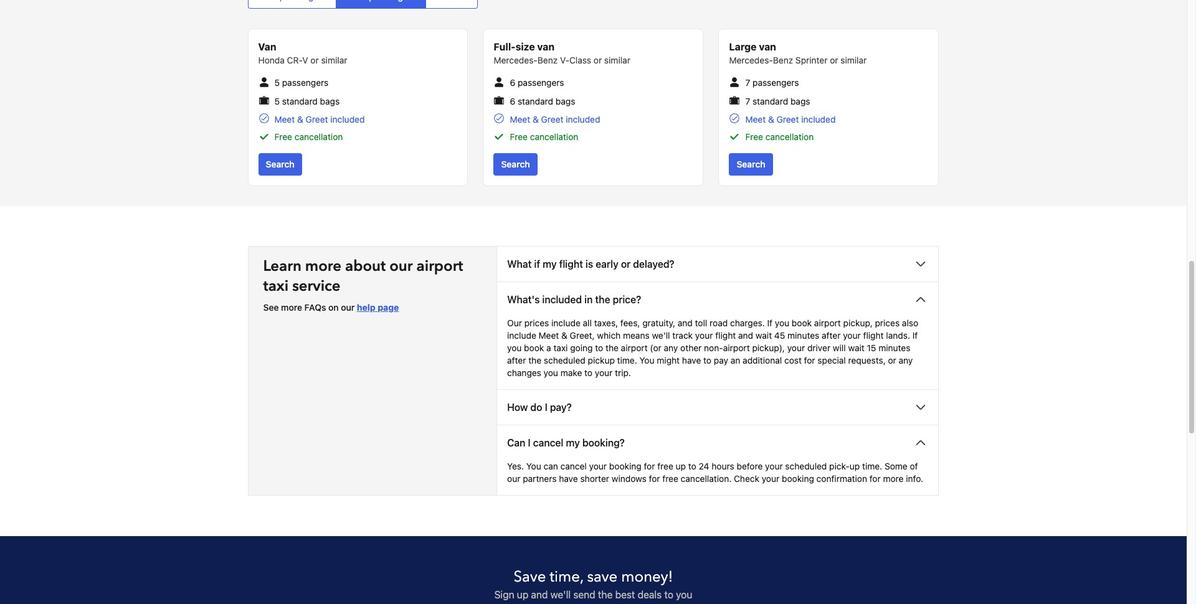 Task type: locate. For each thing, give the bounding box(es) containing it.
1 vertical spatial cancel
[[560, 461, 587, 472]]

1 cancellation from the left
[[295, 131, 343, 142]]

bags for cr-
[[320, 96, 340, 106]]

0 horizontal spatial standard
[[282, 96, 318, 106]]

1 mercedes- from the left
[[494, 55, 538, 66]]

our down yes.
[[507, 473, 520, 484]]

1 van from the left
[[537, 41, 554, 53]]

meet
[[274, 114, 295, 125], [510, 114, 530, 125], [745, 114, 766, 125], [539, 330, 559, 341]]

1 search from the left
[[266, 159, 294, 169]]

bags down 5 passengers
[[320, 96, 340, 106]]

0 vertical spatial i
[[545, 402, 547, 413]]

2 greet from the left
[[541, 114, 563, 125]]

1 vertical spatial i
[[528, 437, 531, 449]]

2 horizontal spatial passengers
[[753, 78, 799, 88]]

i inside how do i pay? dropdown button
[[545, 402, 547, 413]]

1 vertical spatial we'll
[[550, 589, 571, 601]]

cancellation down 5 standard bags
[[295, 131, 343, 142]]

and down charges.
[[738, 330, 753, 341]]

time. inside our prices include all taxes, fees, gratuity, and toll road charges. if you book airport pickup, prices also include meet & greet, which means we'll track your flight and wait 45 minutes after your flight lands. if you book a taxi going to the airport (or any other non-airport pickup), your driver will wait 15 minutes after the scheduled pickup time. you might have to pay an additional cost for special requests, or any changes you make to your trip.
[[617, 355, 637, 366]]

if
[[534, 259, 540, 270]]

standard down '6 passengers'
[[518, 96, 553, 106]]

0 vertical spatial 7
[[745, 78, 750, 88]]

charges.
[[730, 318, 765, 328]]

0 vertical spatial my
[[543, 259, 557, 270]]

passengers for cr-
[[282, 78, 328, 88]]

scheduled inside our prices include all taxes, fees, gratuity, and toll road charges. if you book airport pickup, prices also include meet & greet, which means we'll track your flight and wait 45 minutes after your flight lands. if you book a taxi going to the airport (or any other non-airport pickup), your driver will wait 15 minutes after the scheduled pickup time. you might have to pay an additional cost for special requests, or any changes you make to your trip.
[[544, 355, 585, 366]]

cancel inside dropdown button
[[533, 437, 563, 449]]

greet for cr-
[[306, 114, 328, 125]]

0 horizontal spatial free
[[274, 131, 292, 142]]

any down lands.
[[899, 355, 913, 366]]

book up driver
[[792, 318, 812, 328]]

make
[[560, 368, 582, 378]]

1 vertical spatial booking
[[782, 473, 814, 484]]

minutes
[[787, 330, 819, 341], [878, 343, 910, 353]]

1 vertical spatial include
[[507, 330, 536, 341]]

taxi inside our prices include all taxes, fees, gratuity, and toll road charges. if you book airport pickup, prices also include meet & greet, which means we'll track your flight and wait 45 minutes after your flight lands. if you book a taxi going to the airport (or any other non-airport pickup), your driver will wait 15 minutes after the scheduled pickup time. you might have to pay an additional cost for special requests, or any changes you make to your trip.
[[553, 343, 568, 353]]

0 vertical spatial we'll
[[652, 330, 670, 341]]

what if my flight is early or delayed? button
[[497, 247, 938, 282]]

van
[[537, 41, 554, 53], [759, 41, 776, 53]]

can i cancel my booking? element
[[497, 460, 938, 495]]

and inside save time, save money! sign up and we'll send the best deals to you
[[531, 589, 548, 601]]

mercedes- inside full-size van mercedes-benz v-class or similar
[[494, 55, 538, 66]]

2 mercedes- from the left
[[729, 55, 773, 66]]

& left greet,
[[561, 330, 567, 341]]

1 search button from the left
[[258, 153, 302, 176]]

2 horizontal spatial more
[[883, 473, 904, 484]]

1 passengers from the left
[[282, 78, 328, 88]]

or right early on the top
[[621, 259, 631, 270]]

cancellation for cr-
[[295, 131, 343, 142]]

meet & greet included for cr-
[[274, 114, 365, 125]]

can i cancel my booking? button
[[497, 426, 938, 460]]

included down 5 standard bags
[[330, 114, 365, 125]]

include down our
[[507, 330, 536, 341]]

0 vertical spatial and
[[678, 318, 693, 328]]

1 horizontal spatial passengers
[[518, 78, 564, 88]]

5 down honda
[[274, 78, 280, 88]]

the inside dropdown button
[[595, 294, 610, 305]]

our prices include all taxes, fees, gratuity, and toll road charges. if you book airport pickup, prices also include meet & greet, which means we'll track your flight and wait 45 minutes after your flight lands. if you book a taxi going to the airport (or any other non-airport pickup), your driver will wait 15 minutes after the scheduled pickup time. you might have to pay an additional cost for special requests, or any changes you make to your trip.
[[507, 318, 918, 378]]

full-
[[494, 41, 516, 53]]

best
[[615, 589, 635, 601]]

3 search button from the left
[[729, 153, 773, 176]]

my right if
[[543, 259, 557, 270]]

3 similar from the left
[[841, 55, 867, 66]]

time. left some
[[862, 461, 882, 472]]

0 horizontal spatial mercedes-
[[494, 55, 538, 66]]

wait left 15
[[848, 343, 865, 353]]

1 horizontal spatial search
[[501, 159, 530, 169]]

have inside yes. you can cancel your booking for free up to 24 hours before your scheduled pick-up time. some of our partners have shorter windows for free cancellation. check your booking confirmation for more info.
[[559, 473, 578, 484]]

free left 24
[[657, 461, 673, 472]]

and
[[678, 318, 693, 328], [738, 330, 753, 341], [531, 589, 548, 601]]

1 vertical spatial any
[[899, 355, 913, 366]]

include up greet,
[[551, 318, 580, 328]]

booking?
[[582, 437, 625, 449]]

or inside large van mercedes-benz sprinter or similar
[[830, 55, 838, 66]]

your up cost
[[787, 343, 805, 353]]

up left 24
[[676, 461, 686, 472]]

meet for cr-
[[274, 114, 295, 125]]

bags down '6 passengers'
[[556, 96, 575, 106]]

prices up lands.
[[875, 318, 900, 328]]

0 horizontal spatial include
[[507, 330, 536, 341]]

1 vertical spatial you
[[526, 461, 541, 472]]

other
[[680, 343, 702, 353]]

meet up a
[[539, 330, 559, 341]]

your
[[695, 330, 713, 341], [843, 330, 861, 341], [787, 343, 805, 353], [595, 368, 613, 378], [589, 461, 607, 472], [765, 461, 783, 472], [762, 473, 779, 484]]

0 horizontal spatial wait
[[756, 330, 772, 341]]

airport
[[416, 256, 463, 277], [814, 318, 841, 328], [621, 343, 648, 353], [723, 343, 750, 353]]

more
[[305, 256, 341, 277], [281, 302, 302, 313], [883, 473, 904, 484]]

& down 5 standard bags
[[297, 114, 303, 125]]

van right large
[[759, 41, 776, 53]]

1 meet & greet included from the left
[[274, 114, 365, 125]]

track
[[672, 330, 693, 341]]

1 vertical spatial scheduled
[[785, 461, 827, 472]]

to right deals
[[664, 589, 673, 601]]

free cancellation down 5 standard bags
[[274, 131, 343, 142]]

van right the size
[[537, 41, 554, 53]]

0 horizontal spatial book
[[524, 343, 544, 353]]

1 horizontal spatial we'll
[[652, 330, 670, 341]]

passengers up 6 standard bags
[[518, 78, 564, 88]]

cancellation.
[[681, 473, 731, 484]]

3 search from the left
[[737, 159, 765, 169]]

2 benz from the left
[[773, 55, 793, 66]]

2 horizontal spatial and
[[738, 330, 753, 341]]

1 horizontal spatial similar
[[604, 55, 630, 66]]

6 up 6 standard bags
[[510, 78, 515, 88]]

1 standard from the left
[[282, 96, 318, 106]]

booking
[[609, 461, 641, 472], [782, 473, 814, 484]]

or inside van honda cr-v or similar
[[310, 55, 319, 66]]

2 prices from the left
[[875, 318, 900, 328]]

i right do
[[545, 402, 547, 413]]

or right v
[[310, 55, 319, 66]]

2 horizontal spatial our
[[507, 473, 520, 484]]

3 cancellation from the left
[[765, 131, 814, 142]]

to left 'pay'
[[703, 355, 711, 366]]

6 down '6 passengers'
[[510, 96, 515, 106]]

have down other
[[682, 355, 701, 366]]

free down 7 standard bags
[[745, 131, 763, 142]]

greet down 7 standard bags
[[777, 114, 799, 125]]

you
[[639, 355, 654, 366], [526, 461, 541, 472]]

minutes down lands.
[[878, 343, 910, 353]]

class
[[569, 55, 591, 66]]

bags for van
[[556, 96, 575, 106]]

0 horizontal spatial greet
[[306, 114, 328, 125]]

1 horizontal spatial book
[[792, 318, 812, 328]]

to inside yes. you can cancel your booking for free up to 24 hours before your scheduled pick-up time. some of our partners have shorter windows for free cancellation. check your booking confirmation for more info.
[[688, 461, 696, 472]]

2 free cancellation from the left
[[510, 131, 578, 142]]

i inside can i cancel my booking? dropdown button
[[528, 437, 531, 449]]

to left 24
[[688, 461, 696, 472]]

0 horizontal spatial i
[[528, 437, 531, 449]]

& for mercedes-
[[768, 114, 774, 125]]

1 horizontal spatial booking
[[782, 473, 814, 484]]

1 horizontal spatial free
[[510, 131, 528, 142]]

or inside full-size van mercedes-benz v-class or similar
[[594, 55, 602, 66]]

what
[[507, 259, 532, 270]]

passengers for van
[[518, 78, 564, 88]]

or inside dropdown button
[[621, 259, 631, 270]]

i right can in the left of the page
[[528, 437, 531, 449]]

pickup),
[[752, 343, 785, 353]]

more right learn
[[305, 256, 341, 277]]

standard
[[282, 96, 318, 106], [518, 96, 553, 106], [753, 96, 788, 106]]

or right class
[[594, 55, 602, 66]]

you down (or
[[639, 355, 654, 366]]

7 up 7 standard bags
[[745, 78, 750, 88]]

& down 7 standard bags
[[768, 114, 774, 125]]

0 horizontal spatial benz
[[538, 55, 558, 66]]

free cancellation down 6 standard bags
[[510, 131, 578, 142]]

7 standard bags
[[745, 96, 810, 106]]

check
[[734, 473, 759, 484]]

the
[[595, 294, 610, 305], [606, 343, 619, 353], [528, 355, 541, 366], [598, 589, 613, 601]]

size
[[516, 41, 535, 53]]

search
[[266, 159, 294, 169], [501, 159, 530, 169], [737, 159, 765, 169]]

you inside save time, save money! sign up and we'll send the best deals to you
[[676, 589, 692, 601]]

0 vertical spatial free
[[657, 461, 673, 472]]

honda
[[258, 55, 285, 66]]

2 5 from the top
[[274, 96, 280, 106]]

book
[[792, 318, 812, 328], [524, 343, 544, 353]]

v-
[[560, 55, 569, 66]]

up right the sign
[[517, 589, 528, 601]]

you
[[775, 318, 789, 328], [507, 343, 522, 353], [544, 368, 558, 378], [676, 589, 692, 601]]

1 greet from the left
[[306, 114, 328, 125]]

similar
[[321, 55, 347, 66], [604, 55, 630, 66], [841, 55, 867, 66]]

minutes up driver
[[787, 330, 819, 341]]

gratuity,
[[642, 318, 675, 328]]

van inside full-size van mercedes-benz v-class or similar
[[537, 41, 554, 53]]

included down 6 standard bags
[[566, 114, 600, 125]]

meet & greet included for mercedes-
[[745, 114, 836, 125]]

benz inside large van mercedes-benz sprinter or similar
[[773, 55, 793, 66]]

2 search button from the left
[[494, 153, 537, 176]]

2 passengers from the left
[[518, 78, 564, 88]]

all
[[583, 318, 592, 328]]

1 vertical spatial 7
[[745, 96, 750, 106]]

3 meet & greet included from the left
[[745, 114, 836, 125]]

mercedes- down the size
[[494, 55, 538, 66]]

0 horizontal spatial search button
[[258, 153, 302, 176]]

means
[[623, 330, 650, 341]]

free for cr-
[[274, 131, 292, 142]]

1 horizontal spatial you
[[639, 355, 654, 366]]

will
[[833, 343, 846, 353]]

7
[[745, 78, 750, 88], [745, 96, 750, 106]]

1 7 from the top
[[745, 78, 750, 88]]

0 vertical spatial have
[[682, 355, 701, 366]]

0 vertical spatial book
[[792, 318, 812, 328]]

0 vertical spatial any
[[664, 343, 678, 353]]

2 van from the left
[[759, 41, 776, 53]]

6 for 6 standard bags
[[510, 96, 515, 106]]

after up changes at bottom left
[[507, 355, 526, 366]]

greet down 6 standard bags
[[541, 114, 563, 125]]

5
[[274, 78, 280, 88], [274, 96, 280, 106]]

free down 5 standard bags
[[274, 131, 292, 142]]

2 horizontal spatial free
[[745, 131, 763, 142]]

0 horizontal spatial time.
[[617, 355, 637, 366]]

mercedes- down large
[[729, 55, 773, 66]]

if right charges.
[[767, 318, 772, 328]]

in
[[584, 294, 593, 305]]

6 passengers
[[510, 78, 564, 88]]

passengers
[[282, 78, 328, 88], [518, 78, 564, 88], [753, 78, 799, 88]]

0 vertical spatial 5
[[274, 78, 280, 88]]

2 horizontal spatial greet
[[777, 114, 799, 125]]

standard for van
[[518, 96, 553, 106]]

& inside our prices include all taxes, fees, gratuity, and toll road charges. if you book airport pickup, prices also include meet & greet, which means we'll track your flight and wait 45 minutes after your flight lands. if you book a taxi going to the airport (or any other non-airport pickup), your driver will wait 15 minutes after the scheduled pickup time. you might have to pay an additional cost for special requests, or any changes you make to your trip.
[[561, 330, 567, 341]]

1 vertical spatial and
[[738, 330, 753, 341]]

up inside save time, save money! sign up and we'll send the best deals to you
[[517, 589, 528, 601]]

meet & greet included down 5 standard bags
[[274, 114, 365, 125]]

0 horizontal spatial search
[[266, 159, 294, 169]]

2 horizontal spatial search button
[[729, 153, 773, 176]]

1 vertical spatial my
[[566, 437, 580, 449]]

1 free cancellation from the left
[[274, 131, 343, 142]]

scheduled up make
[[544, 355, 585, 366]]

search button for van
[[494, 153, 537, 176]]

0 horizontal spatial similar
[[321, 55, 347, 66]]

3 free from the left
[[745, 131, 763, 142]]

free cancellation for cr-
[[274, 131, 343, 142]]

search for cr-
[[266, 159, 294, 169]]

1 horizontal spatial have
[[682, 355, 701, 366]]

cancellation down 6 standard bags
[[530, 131, 578, 142]]

7 for 7 standard bags
[[745, 96, 750, 106]]

5 for 5 standard bags
[[274, 96, 280, 106]]

1 vertical spatial minutes
[[878, 343, 910, 353]]

similar right sprinter
[[841, 55, 867, 66]]

2 meet & greet included from the left
[[510, 114, 600, 125]]

& down 6 standard bags
[[533, 114, 539, 125]]

3 greet from the left
[[777, 114, 799, 125]]

1 horizontal spatial more
[[305, 256, 341, 277]]

1 horizontal spatial standard
[[518, 96, 553, 106]]

2 horizontal spatial standard
[[753, 96, 788, 106]]

2 similar from the left
[[604, 55, 630, 66]]

included for mercedes-
[[801, 114, 836, 125]]

1 vertical spatial after
[[507, 355, 526, 366]]

0 horizontal spatial prices
[[524, 318, 549, 328]]

i
[[545, 402, 547, 413], [528, 437, 531, 449]]

have left shorter
[[559, 473, 578, 484]]

any up "might"
[[664, 343, 678, 353]]

0 vertical spatial you
[[639, 355, 654, 366]]

benz
[[538, 55, 558, 66], [773, 55, 793, 66]]

can
[[507, 437, 525, 449]]

1 benz from the left
[[538, 55, 558, 66]]

more inside yes. you can cancel your booking for free up to 24 hours before your scheduled pick-up time. some of our partners have shorter windows for free cancellation. check your booking confirmation for more info.
[[883, 473, 904, 484]]

1 horizontal spatial if
[[912, 330, 918, 341]]

more down some
[[883, 473, 904, 484]]

time. up trip.
[[617, 355, 637, 366]]

if down also
[[912, 330, 918, 341]]

benz up 7 passengers
[[773, 55, 793, 66]]

booking left the confirmation
[[782, 473, 814, 484]]

airport inside learn more about our airport taxi service see more faqs on our help page
[[416, 256, 463, 277]]

the down save
[[598, 589, 613, 601]]

free cancellation for mercedes-
[[745, 131, 814, 142]]

free cancellation down 7 standard bags
[[745, 131, 814, 142]]

you right deals
[[676, 589, 692, 601]]

1 free from the left
[[274, 131, 292, 142]]

up
[[676, 461, 686, 472], [850, 461, 860, 472], [517, 589, 528, 601]]

0 vertical spatial time.
[[617, 355, 637, 366]]

1 vertical spatial if
[[912, 330, 918, 341]]

flight inside what if my flight is early or delayed? dropdown button
[[559, 259, 583, 270]]

2 standard from the left
[[518, 96, 553, 106]]

0 vertical spatial cancel
[[533, 437, 563, 449]]

our right on
[[341, 302, 355, 313]]

2 7 from the top
[[745, 96, 750, 106]]

1 horizontal spatial van
[[759, 41, 776, 53]]

3 passengers from the left
[[753, 78, 799, 88]]

you inside yes. you can cancel your booking for free up to 24 hours before your scheduled pick-up time. some of our partners have shorter windows for free cancellation. check your booking confirmation for more info.
[[526, 461, 541, 472]]

cancellation for mercedes-
[[765, 131, 814, 142]]

mercedes-
[[494, 55, 538, 66], [729, 55, 773, 66]]

0 horizontal spatial if
[[767, 318, 772, 328]]

flight down road
[[715, 330, 736, 341]]

windows
[[612, 473, 647, 484]]

2 6 from the top
[[510, 96, 515, 106]]

to right make
[[584, 368, 592, 378]]

prices
[[524, 318, 549, 328], [875, 318, 900, 328]]

0 horizontal spatial meet & greet included
[[274, 114, 365, 125]]

cancellation down 7 standard bags
[[765, 131, 814, 142]]

van inside large van mercedes-benz sprinter or similar
[[759, 41, 776, 53]]

scheduled
[[544, 355, 585, 366], [785, 461, 827, 472]]

0 horizontal spatial free cancellation
[[274, 131, 343, 142]]

greet for van
[[541, 114, 563, 125]]

6 standard bags
[[510, 96, 575, 106]]

1 horizontal spatial any
[[899, 355, 913, 366]]

taxi up see
[[263, 276, 289, 297]]

and down save
[[531, 589, 548, 601]]

standard down 5 passengers
[[282, 96, 318, 106]]

you up partners
[[526, 461, 541, 472]]

our right about
[[389, 256, 413, 277]]

1 similar from the left
[[321, 55, 347, 66]]

1 horizontal spatial greet
[[541, 114, 563, 125]]

learn more about our airport taxi service see more faqs on our help page
[[263, 256, 463, 313]]

delayed?
[[633, 259, 674, 270]]

book left a
[[524, 343, 544, 353]]

cancellation
[[295, 131, 343, 142], [530, 131, 578, 142], [765, 131, 814, 142]]

free for van
[[510, 131, 528, 142]]

if
[[767, 318, 772, 328], [912, 330, 918, 341]]

cancel right can
[[560, 461, 587, 472]]

1 6 from the top
[[510, 78, 515, 88]]

your down toll on the bottom of the page
[[695, 330, 713, 341]]

1 vertical spatial book
[[524, 343, 544, 353]]

2 bags from the left
[[556, 96, 575, 106]]

what's included in the price? button
[[497, 282, 938, 317]]

the inside save time, save money! sign up and we'll send the best deals to you
[[598, 589, 613, 601]]

0 horizontal spatial scheduled
[[544, 355, 585, 366]]

of
[[910, 461, 918, 472]]

3 free cancellation from the left
[[745, 131, 814, 142]]

2 vertical spatial our
[[507, 473, 520, 484]]

2 horizontal spatial meet & greet included
[[745, 114, 836, 125]]

to up the pickup
[[595, 343, 603, 353]]

0 vertical spatial our
[[389, 256, 413, 277]]

0 horizontal spatial cancellation
[[295, 131, 343, 142]]

or right requests,
[[888, 355, 896, 366]]

meet down 7 standard bags
[[745, 114, 766, 125]]

0 horizontal spatial van
[[537, 41, 554, 53]]

1 vertical spatial more
[[281, 302, 302, 313]]

1 vertical spatial 5
[[274, 96, 280, 106]]

0 horizontal spatial bags
[[320, 96, 340, 106]]

1 bags from the left
[[320, 96, 340, 106]]

going
[[570, 343, 593, 353]]

0 horizontal spatial minutes
[[787, 330, 819, 341]]

2 free from the left
[[510, 131, 528, 142]]

2 horizontal spatial search
[[737, 159, 765, 169]]

for right the confirmation
[[870, 473, 881, 484]]

my
[[543, 259, 557, 270], [566, 437, 580, 449]]

0 horizontal spatial we'll
[[550, 589, 571, 601]]

0 horizontal spatial have
[[559, 473, 578, 484]]

road
[[710, 318, 728, 328]]

the right in
[[595, 294, 610, 305]]

we'll down time,
[[550, 589, 571, 601]]

greet for mercedes-
[[777, 114, 799, 125]]

cancel
[[533, 437, 563, 449], [560, 461, 587, 472]]

greet down 5 standard bags
[[306, 114, 328, 125]]

0 vertical spatial taxi
[[263, 276, 289, 297]]

7 passengers
[[745, 78, 799, 88]]

for inside our prices include all taxes, fees, gratuity, and toll road charges. if you book airport pickup, prices also include meet & greet, which means we'll track your flight and wait 45 minutes after your flight lands. if you book a taxi going to the airport (or any other non-airport pickup), your driver will wait 15 minutes after the scheduled pickup time. you might have to pay an additional cost for special requests, or any changes you make to your trip.
[[804, 355, 815, 366]]

2 search from the left
[[501, 159, 530, 169]]

page
[[378, 302, 399, 313]]

large
[[729, 41, 757, 53]]

1 5 from the top
[[274, 78, 280, 88]]

1 vertical spatial taxi
[[553, 343, 568, 353]]

0 horizontal spatial passengers
[[282, 78, 328, 88]]

2 cancellation from the left
[[530, 131, 578, 142]]

meet down 5 standard bags
[[274, 114, 295, 125]]

passengers for mercedes-
[[753, 78, 799, 88]]

0 vertical spatial after
[[822, 330, 841, 341]]

greet
[[306, 114, 328, 125], [541, 114, 563, 125], [777, 114, 799, 125]]

3 standard from the left
[[753, 96, 788, 106]]

your down "pickup,"
[[843, 330, 861, 341]]

what's included in the price? element
[[497, 317, 938, 389]]

3 bags from the left
[[790, 96, 810, 106]]

1 horizontal spatial minutes
[[878, 343, 910, 353]]

free down 6 standard bags
[[510, 131, 528, 142]]

0 horizontal spatial and
[[531, 589, 548, 601]]

non-
[[704, 343, 723, 353]]

2 horizontal spatial free cancellation
[[745, 131, 814, 142]]

1 horizontal spatial and
[[678, 318, 693, 328]]

2 vertical spatial more
[[883, 473, 904, 484]]

meet down 6 standard bags
[[510, 114, 530, 125]]

which
[[597, 330, 621, 341]]

trip.
[[615, 368, 631, 378]]

included left in
[[542, 294, 582, 305]]

1 horizontal spatial wait
[[848, 343, 865, 353]]

1 vertical spatial 6
[[510, 96, 515, 106]]



Task type: describe. For each thing, give the bounding box(es) containing it.
1 vertical spatial free
[[662, 473, 678, 484]]

confirmation
[[816, 473, 867, 484]]

additional
[[743, 355, 782, 366]]

for right windows
[[649, 473, 660, 484]]

large van mercedes-benz sprinter or similar
[[729, 41, 867, 66]]

you down our
[[507, 343, 522, 353]]

scheduled inside yes. you can cancel your booking for free up to 24 hours before your scheduled pick-up time. some of our partners have shorter windows for free cancellation. check your booking confirmation for more info.
[[785, 461, 827, 472]]

7 for 7 passengers
[[745, 78, 750, 88]]

save time, save money! sign up and we'll send the best deals to you
[[494, 567, 692, 601]]

shorter
[[580, 473, 609, 484]]

15
[[867, 343, 876, 353]]

1 vertical spatial wait
[[848, 343, 865, 353]]

price?
[[613, 294, 641, 305]]

special
[[818, 355, 846, 366]]

time,
[[550, 567, 583, 587]]

for up windows
[[644, 461, 655, 472]]

pickup,
[[843, 318, 873, 328]]

0 horizontal spatial booking
[[609, 461, 641, 472]]

your right the before
[[765, 461, 783, 472]]

send
[[573, 589, 595, 601]]

service
[[292, 276, 340, 297]]

search button for cr-
[[258, 153, 302, 176]]

free for mercedes-
[[745, 131, 763, 142]]

info.
[[906, 473, 923, 484]]

the up changes at bottom left
[[528, 355, 541, 366]]

driver
[[807, 343, 830, 353]]

cancel inside yes. you can cancel your booking for free up to 24 hours before your scheduled pick-up time. some of our partners have shorter windows for free cancellation. check your booking confirmation for more info.
[[560, 461, 587, 472]]

money!
[[621, 567, 673, 587]]

full-size van mercedes-benz v-class or similar
[[494, 41, 630, 66]]

our inside yes. you can cancel your booking for free up to 24 hours before your scheduled pick-up time. some of our partners have shorter windows for free cancellation. check your booking confirmation for more info.
[[507, 473, 520, 484]]

a
[[546, 343, 551, 353]]

you inside our prices include all taxes, fees, gratuity, and toll road charges. if you book airport pickup, prices also include meet & greet, which means we'll track your flight and wait 45 minutes after your flight lands. if you book a taxi going to the airport (or any other non-airport pickup), your driver will wait 15 minutes after the scheduled pickup time. you might have to pay an additional cost for special requests, or any changes you make to your trip.
[[639, 355, 654, 366]]

what if my flight is early or delayed?
[[507, 259, 674, 270]]

0 horizontal spatial my
[[543, 259, 557, 270]]

24
[[699, 461, 709, 472]]

pay?
[[550, 402, 572, 413]]

what's included in the price?
[[507, 294, 641, 305]]

bags for mercedes-
[[790, 96, 810, 106]]

is
[[586, 259, 593, 270]]

lands.
[[886, 330, 910, 341]]

benz inside full-size van mercedes-benz v-class or similar
[[538, 55, 558, 66]]

0 vertical spatial minutes
[[787, 330, 819, 341]]

can
[[544, 461, 558, 472]]

similar inside full-size van mercedes-benz v-class or similar
[[604, 55, 630, 66]]

some
[[885, 461, 907, 472]]

v
[[302, 55, 308, 66]]

sort results by element
[[248, 0, 939, 9]]

standard for cr-
[[282, 96, 318, 106]]

your up shorter
[[589, 461, 607, 472]]

mercedes- inside large van mercedes-benz sprinter or similar
[[729, 55, 773, 66]]

help
[[357, 302, 375, 313]]

what's
[[507, 294, 540, 305]]

meet inside our prices include all taxes, fees, gratuity, and toll road charges. if you book airport pickup, prices also include meet & greet, which means we'll track your flight and wait 45 minutes after your flight lands. if you book a taxi going to the airport (or any other non-airport pickup), your driver will wait 15 minutes after the scheduled pickup time. you might have to pay an additional cost for special requests, or any changes you make to your trip.
[[539, 330, 559, 341]]

taxes,
[[594, 318, 618, 328]]

before
[[737, 461, 763, 472]]

have inside our prices include all taxes, fees, gratuity, and toll road charges. if you book airport pickup, prices also include meet & greet, which means we'll track your flight and wait 45 minutes after your flight lands. if you book a taxi going to the airport (or any other non-airport pickup), your driver will wait 15 minutes after the scheduled pickup time. you might have to pay an additional cost for special requests, or any changes you make to your trip.
[[682, 355, 701, 366]]

1 prices from the left
[[524, 318, 549, 328]]

we'll inside our prices include all taxes, fees, gratuity, and toll road charges. if you book airport pickup, prices also include meet & greet, which means we'll track your flight and wait 45 minutes after your flight lands. if you book a taxi going to the airport (or any other non-airport pickup), your driver will wait 15 minutes after the scheduled pickup time. you might have to pay an additional cost for special requests, or any changes you make to your trip.
[[652, 330, 670, 341]]

1 horizontal spatial after
[[822, 330, 841, 341]]

included for van
[[566, 114, 600, 125]]

you left make
[[544, 368, 558, 378]]

do
[[530, 402, 542, 413]]

1 horizontal spatial up
[[676, 461, 686, 472]]

how do i pay?
[[507, 402, 572, 413]]

standard for mercedes-
[[753, 96, 788, 106]]

greet,
[[570, 330, 595, 341]]

2 horizontal spatial up
[[850, 461, 860, 472]]

our
[[507, 318, 522, 328]]

to inside save time, save money! sign up and we'll send the best deals to you
[[664, 589, 673, 601]]

help page link
[[357, 302, 399, 313]]

meet for van
[[510, 114, 530, 125]]

partners
[[523, 473, 557, 484]]

pay
[[714, 355, 728, 366]]

included for cr-
[[330, 114, 365, 125]]

5 standard bags
[[274, 96, 340, 106]]

cancellation for van
[[530, 131, 578, 142]]

& for van
[[533, 114, 539, 125]]

6 for 6 passengers
[[510, 78, 515, 88]]

0 horizontal spatial our
[[341, 302, 355, 313]]

pickup
[[588, 355, 615, 366]]

included inside dropdown button
[[542, 294, 582, 305]]

search for mercedes-
[[737, 159, 765, 169]]

meet for mercedes-
[[745, 114, 766, 125]]

meet & greet included for van
[[510, 114, 600, 125]]

0 horizontal spatial after
[[507, 355, 526, 366]]

similar inside van honda cr-v or similar
[[321, 55, 347, 66]]

save
[[587, 567, 618, 587]]

taxi inside learn more about our airport taxi service see more faqs on our help page
[[263, 276, 289, 297]]

van honda cr-v or similar
[[258, 41, 347, 66]]

your down the pickup
[[595, 368, 613, 378]]

(or
[[650, 343, 661, 353]]

also
[[902, 318, 918, 328]]

0 vertical spatial more
[[305, 256, 341, 277]]

cr-
[[287, 55, 302, 66]]

search for van
[[501, 159, 530, 169]]

1 horizontal spatial flight
[[715, 330, 736, 341]]

about
[[345, 256, 386, 277]]

toll
[[695, 318, 707, 328]]

how
[[507, 402, 528, 413]]

an
[[731, 355, 740, 366]]

changes
[[507, 368, 541, 378]]

on
[[328, 302, 339, 313]]

the down the which on the bottom of the page
[[606, 343, 619, 353]]

deals
[[638, 589, 662, 601]]

hours
[[712, 461, 734, 472]]

0 horizontal spatial more
[[281, 302, 302, 313]]

5 for 5 passengers
[[274, 78, 280, 88]]

2 horizontal spatial flight
[[863, 330, 884, 341]]

1 horizontal spatial our
[[389, 256, 413, 277]]

0 horizontal spatial any
[[664, 343, 678, 353]]

cost
[[784, 355, 802, 366]]

we'll inside save time, save money! sign up and we'll send the best deals to you
[[550, 589, 571, 601]]

you up 45
[[775, 318, 789, 328]]

learn
[[263, 256, 301, 277]]

pick-
[[829, 461, 850, 472]]

how do i pay? button
[[497, 390, 938, 425]]

yes.
[[507, 461, 524, 472]]

45
[[774, 330, 785, 341]]

save
[[514, 567, 546, 587]]

might
[[657, 355, 680, 366]]

0 vertical spatial include
[[551, 318, 580, 328]]

search button for mercedes-
[[729, 153, 773, 176]]

your right check
[[762, 473, 779, 484]]

similar inside large van mercedes-benz sprinter or similar
[[841, 55, 867, 66]]

early
[[596, 259, 618, 270]]

free cancellation for van
[[510, 131, 578, 142]]

can i cancel my booking?
[[507, 437, 625, 449]]

or inside our prices include all taxes, fees, gratuity, and toll road charges. if you book airport pickup, prices also include meet & greet, which means we'll track your flight and wait 45 minutes after your flight lands. if you book a taxi going to the airport (or any other non-airport pickup), your driver will wait 15 minutes after the scheduled pickup time. you might have to pay an additional cost for special requests, or any changes you make to your trip.
[[888, 355, 896, 366]]

time. inside yes. you can cancel your booking for free up to 24 hours before your scheduled pick-up time. some of our partners have shorter windows for free cancellation. check your booking confirmation for more info.
[[862, 461, 882, 472]]

yes. you can cancel your booking for free up to 24 hours before your scheduled pick-up time. some of our partners have shorter windows for free cancellation. check your booking confirmation for more info.
[[507, 461, 923, 484]]

sign
[[494, 589, 514, 601]]

faqs
[[304, 302, 326, 313]]

& for cr-
[[297, 114, 303, 125]]

fees,
[[620, 318, 640, 328]]

see
[[263, 302, 279, 313]]



Task type: vqa. For each thing, say whether or not it's contained in the screenshot.


